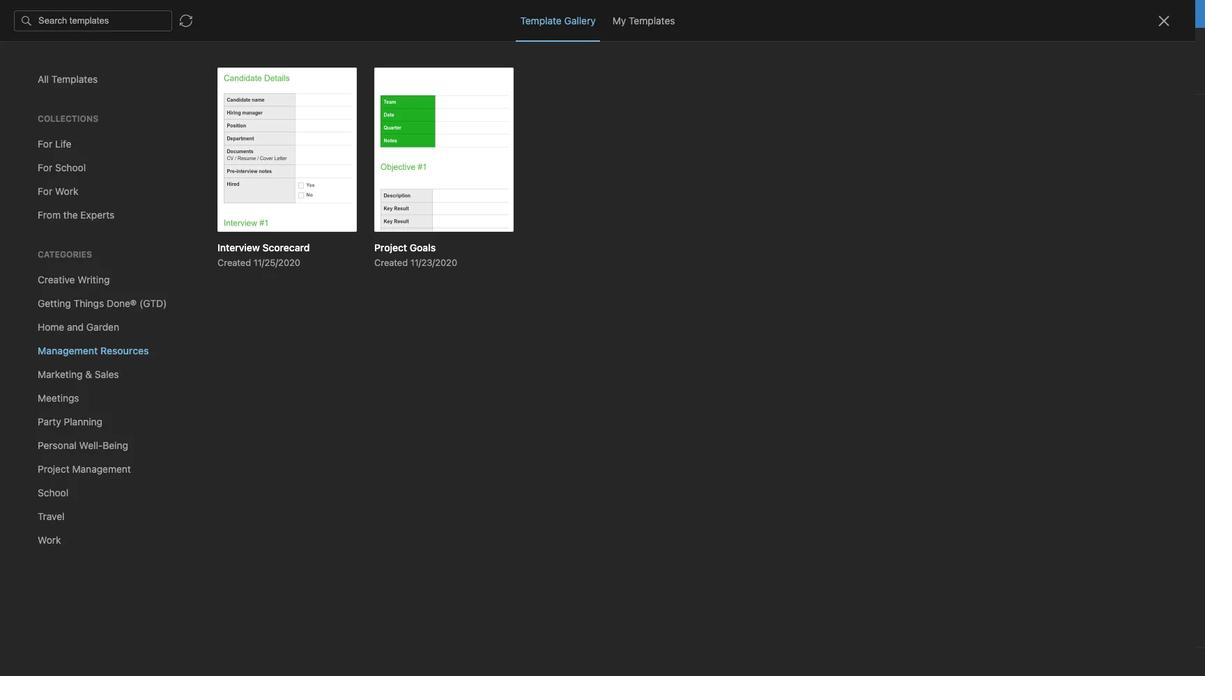 Task type: vqa. For each thing, say whether or not it's contained in the screenshot.
Add at the left of page
no



Task type: locate. For each thing, give the bounding box(es) containing it.
5 notes
[[59, 71, 92, 83]]

for
[[136, 206, 151, 218]]

2 untitled from the top
[[60, 359, 97, 370]]

1 vertical spatial notes
[[97, 108, 123, 120]]

do down to-
[[60, 206, 73, 218]]

minutes up 'an'
[[68, 153, 99, 163]]

first notebook
[[297, 39, 359, 50]]

ago for 1 hour ago
[[86, 223, 101, 234]]

1 horizontal spatial is
[[197, 152, 204, 163]]

ago right 52
[[106, 485, 121, 496]]

future
[[171, 206, 198, 218]]

Note Editor text field
[[0, 0, 1205, 677]]

untitled
[[60, 275, 97, 287], [60, 359, 97, 370], [60, 442, 97, 454]]

do down list
[[96, 206, 109, 218]]

52 minutes ago
[[60, 485, 121, 496]]

try
[[394, 8, 409, 20]]

0 horizontal spatial do
[[60, 206, 73, 218]]

notes for lecture
[[97, 108, 123, 120]]

notes right 5
[[67, 71, 92, 83]]

your
[[611, 8, 631, 20]]

notebook
[[318, 39, 359, 50]]

all
[[599, 8, 609, 20]]

notes
[[67, 71, 92, 83], [97, 108, 123, 120], [60, 181, 85, 193]]

professor/speaker:
[[129, 137, 214, 149]]

ago right 48
[[107, 402, 121, 412]]

0 vertical spatial notes
[[67, 71, 92, 83]]

5
[[59, 71, 64, 83]]

minutes right 48
[[73, 402, 104, 412]]

cancel
[[674, 8, 705, 20]]

is right ion
[[112, 166, 119, 178]]

1 untitled from the top
[[60, 275, 97, 287]]

1 do from the left
[[60, 206, 73, 218]]

1 vertical spatial untitled
[[60, 359, 97, 370]]

untitled for 48
[[60, 359, 97, 370]]

3 untitled from the top
[[60, 442, 97, 454]]

untitled up 34 minutes ago
[[60, 275, 97, 287]]

minutes
[[68, 153, 99, 163], [73, 318, 104, 329], [73, 402, 104, 412], [73, 485, 104, 496]]

minutes right 34 on the top left of page
[[73, 318, 104, 329]]

zot
[[75, 152, 91, 163]]

103
[[178, 122, 195, 134]]

minutes for 34
[[73, 318, 104, 329]]

0 vertical spatial is
[[197, 152, 204, 163]]

now
[[75, 206, 94, 218]]

do
[[60, 206, 73, 218], [96, 206, 109, 218]]

notes down ion?
[[60, 181, 85, 193]]

1 horizontal spatial do
[[96, 206, 109, 218]]

untitled down the 48 minutes ago
[[60, 442, 97, 454]]

heading level image
[[479, 67, 551, 86]]

date:
[[60, 137, 84, 149]]

share
[[1133, 38, 1160, 50]]

48
[[60, 402, 71, 412]]

ago for 52 minutes ago
[[106, 485, 121, 496]]

2 vertical spatial notes
[[60, 181, 85, 193]]

ago right 34 on the top left of page
[[107, 318, 121, 329]]

untitled for 52
[[60, 442, 97, 454]]

ago right hour
[[86, 223, 101, 234]]

0 horizontal spatial is
[[112, 166, 119, 178]]

10/25/23
[[86, 137, 126, 149]]

ago
[[101, 153, 116, 163], [86, 223, 101, 234], [107, 318, 121, 329], [107, 402, 121, 412], [106, 485, 121, 496]]

ago up ion
[[101, 153, 116, 163]]

minutes right 52
[[73, 485, 104, 496]]

summary
[[122, 166, 164, 178]]

across
[[566, 8, 596, 20]]

minutes for 9
[[68, 153, 99, 163]]

2 vertical spatial untitled
[[60, 442, 97, 454]]

settings image
[[13, 8, 29, 25]]

0 vertical spatial untitled
[[60, 275, 97, 287]]

notes up biochemistry:
[[97, 108, 123, 120]]

is left an
[[197, 152, 204, 163]]

tree
[[0, 135, 42, 600]]

expand note image
[[247, 36, 263, 53]]

dr.
[[60, 152, 73, 163]]

untitled down 34 minutes ago
[[60, 359, 97, 370]]

evernote
[[411, 8, 453, 20]]

free:
[[513, 8, 536, 20]]

is
[[197, 152, 204, 163], [112, 166, 119, 178]]



Task type: describe. For each thing, give the bounding box(es) containing it.
biochemistry:
[[60, 122, 121, 134]]

try evernote personal for free: sync across all your devices. cancel anytime.
[[394, 8, 746, 20]]

lecture
[[60, 108, 95, 120]]

notes for 5
[[67, 71, 92, 83]]

1 vertical spatial is
[[112, 166, 119, 178]]

sync
[[541, 8, 564, 20]]

hour
[[66, 223, 84, 234]]

the
[[154, 206, 168, 218]]

soon
[[112, 206, 134, 218]]

1 hour ago
[[60, 223, 101, 234]]

ion?
[[60, 166, 78, 178]]

ago for 34 minutes ago
[[107, 318, 121, 329]]

note window element
[[0, 0, 1205, 677]]

ago for 48 minutes ago
[[107, 402, 121, 412]]

only you
[[1073, 39, 1110, 50]]

what
[[171, 152, 194, 163]]

list
[[90, 191, 104, 203]]

ion
[[96, 166, 109, 178]]

share button
[[1121, 33, 1172, 56]]

you
[[1094, 39, 1110, 50]]

untitled for 34
[[60, 275, 97, 287]]

only
[[1073, 39, 1092, 50]]

for
[[498, 8, 511, 20]]

to-do list do now do soon for the future
[[60, 191, 198, 218]]

an
[[207, 152, 218, 163]]

do
[[75, 191, 87, 203]]

class
[[167, 166, 192, 178]]

first notebook button
[[279, 35, 364, 54]]

edit search image
[[28, 66, 36, 74]]

9 minutes ago
[[60, 153, 116, 163]]

1
[[60, 223, 64, 234]]

2 do from the left
[[96, 206, 109, 218]]

lecture notes biochemistry: course: bio 103 date: 10/25/23 professor/speaker: dr. zot questions notes what is an ion? an ion is summary class notes
[[60, 108, 218, 193]]

34
[[60, 318, 71, 329]]

ago for 9 minutes ago
[[101, 153, 116, 163]]

34 minutes ago
[[60, 318, 121, 329]]

minutes for 48
[[73, 402, 104, 412]]

notes
[[141, 152, 168, 163]]

course: bio
[[124, 122, 176, 134]]

minutes for 52
[[73, 485, 104, 496]]

9
[[60, 153, 65, 163]]

first
[[297, 39, 315, 50]]

52
[[60, 485, 70, 496]]

48 minutes ago
[[60, 402, 121, 412]]

devices.
[[634, 8, 671, 20]]

insert image
[[246, 67, 309, 86]]

an
[[81, 166, 93, 178]]

questions
[[93, 152, 139, 163]]

thumbnail image
[[164, 274, 225, 335]]

anytime.
[[707, 8, 746, 20]]

to-
[[60, 191, 75, 203]]

personal
[[455, 8, 495, 20]]



